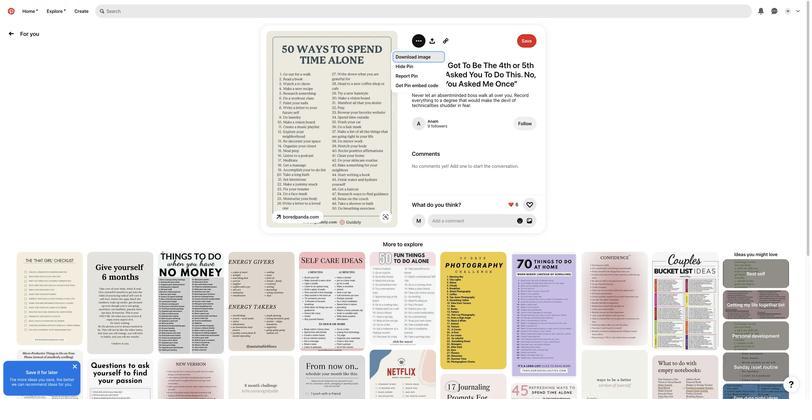 Task type: locate. For each thing, give the bounding box(es) containing it.
0 horizontal spatial the
[[57, 377, 62, 382]]

absentminded
[[438, 93, 467, 98]]

love
[[769, 252, 778, 257]]

you down it
[[38, 377, 45, 382]]

comments
[[412, 151, 440, 157]]

pin up get pin embed code
[[411, 73, 418, 79]]

pin right hide
[[407, 64, 413, 69]]

getting
[[727, 302, 743, 308]]

the right start
[[484, 164, 491, 169]]

notifications image for explore
[[64, 9, 66, 11]]

notifications image right explore
[[64, 9, 66, 11]]

the left more
[[9, 377, 16, 382]]

the right be
[[484, 61, 497, 70]]

2 vertical spatial to
[[398, 241, 403, 248]]

boredpanda.com link
[[412, 51, 447, 56], [272, 211, 324, 223]]

you.
[[505, 93, 513, 98], [65, 382, 72, 387]]

0 vertical spatial the
[[494, 98, 500, 103]]

0 vertical spatial the
[[484, 61, 497, 70]]

pin for hide
[[407, 64, 413, 69]]

this contains an image of: the miracle manifestation guide - fast & self-proven results - payhip image
[[87, 252, 153, 354]]

ideas
[[28, 377, 37, 382], [48, 382, 58, 387]]

Search text field
[[107, 4, 752, 18]]

you. right over
[[505, 93, 513, 98]]

for right save,
[[59, 382, 64, 387]]

you right 'do'
[[435, 202, 444, 208]]

1 horizontal spatial you.
[[505, 93, 513, 98]]

asked
[[445, 70, 468, 79], [459, 79, 481, 88]]

this contains an image of: image
[[582, 350, 648, 399], [653, 356, 719, 399]]

ideas
[[735, 252, 746, 257]]

you. right save,
[[65, 382, 72, 387]]

boredpanda.com up "this
[[412, 51, 447, 56]]

2 horizontal spatial to
[[468, 164, 473, 169]]

save left it
[[26, 370, 36, 375]]

never
[[412, 93, 424, 98]]

save button
[[517, 34, 537, 48], [517, 34, 537, 48]]

0 vertical spatial pin
[[407, 64, 413, 69]]

devil
[[501, 98, 511, 103]]

pin right get
[[404, 83, 411, 88]]

for right it
[[41, 370, 47, 375]]

better
[[63, 377, 74, 382]]

0 horizontal spatial notifications image
[[36, 9, 38, 11]]

1 horizontal spatial ideas
[[48, 382, 58, 387]]

0 vertical spatial boredpanda.com link
[[412, 51, 447, 56]]

explore
[[47, 9, 63, 14]]

never let an absentminded boss walk all over you. record everything to a degree that would make the devil of technicalities shudder in fear.
[[412, 93, 529, 108]]

reaction image
[[527, 201, 533, 208]]

the right all
[[494, 98, 500, 103]]

1 vertical spatial pin
[[411, 73, 418, 79]]

save inside save it for later the more ideas you save, the better we can recommend ideas for you.
[[26, 370, 36, 375]]

time
[[412, 70, 430, 79]]

anam link
[[428, 119, 439, 124]]

you right for on the left top
[[30, 30, 39, 37]]

do
[[427, 202, 434, 208]]

reset
[[751, 365, 762, 370]]

0 horizontal spatial this contains an image of: "ironically funny and wholesome": 50 of the best wins from guys posted on this twitter page (new pics) image
[[87, 359, 153, 399]]

my
[[744, 302, 751, 308]]

1 notifications image from the left
[[36, 9, 38, 11]]

home link
[[18, 4, 42, 18]]

1 vertical spatial the
[[9, 377, 16, 382]]

9
[[428, 124, 430, 128]]

once"
[[496, 79, 518, 88]]

ideas down it
[[28, 377, 37, 382]]

hide pin
[[396, 64, 413, 69]]

1 vertical spatial boredpanda.com
[[283, 215, 319, 220]]

self
[[758, 271, 766, 276]]

walk
[[479, 93, 488, 98]]

more to explore
[[383, 241, 423, 248]]

to left do
[[484, 70, 493, 79]]

1 horizontal spatial boredpanda.com
[[412, 51, 447, 56]]

you inside save it for later the more ideas you save, the better we can recommend ideas for you.
[[38, 377, 45, 382]]

1 vertical spatial save
[[26, 370, 36, 375]]

"this has got to be the 4th or 5th time i've asked you to do this. no, actually, you asked me once"
[[412, 61, 536, 88]]

development
[[752, 334, 780, 339]]

can
[[18, 382, 24, 387]]

1 horizontal spatial save
[[522, 38, 532, 43]]

for you button
[[18, 28, 42, 39]]

anam 9 followers
[[428, 119, 448, 128]]

0 horizontal spatial the
[[9, 377, 16, 382]]

this contains an image of: fun things to do alone image
[[370, 252, 436, 346]]

2 vertical spatial the
[[57, 377, 62, 382]]

boredpanda.com
[[412, 51, 447, 56], [283, 215, 319, 220]]

0 vertical spatial you.
[[505, 93, 513, 98]]

notifications image inside home link
[[36, 9, 38, 11]]

this contains an image of: "ironically funny and wholesome": 50 of the best wins from guys posted on this twitter page (new pics) image
[[441, 252, 507, 370], [511, 252, 577, 379], [87, 359, 153, 399]]

0 vertical spatial to
[[435, 98, 439, 103]]

0 horizontal spatial to
[[398, 241, 403, 248]]

this contains an image of: 17 journaling prompts to boost happiness for your future self image
[[441, 374, 507, 399]]

you. inside save it for later the more ideas you save, the better we can recommend ideas for you.
[[65, 382, 72, 387]]

getting my life together list
[[727, 302, 785, 308]]

0 horizontal spatial boredpanda.com link
[[272, 211, 324, 223]]

save up 5th
[[522, 38, 532, 43]]

got
[[448, 61, 461, 70]]

the
[[484, 61, 497, 70], [9, 377, 16, 382]]

6
[[516, 202, 519, 207]]

to right one
[[468, 164, 473, 169]]

to right more at the left of page
[[398, 241, 403, 248]]

for
[[41, 370, 47, 375], [59, 382, 64, 387]]

0 horizontal spatial for
[[41, 370, 47, 375]]

0 horizontal spatial boredpanda.com
[[283, 215, 319, 220]]

1 horizontal spatial to
[[435, 98, 439, 103]]

best self link
[[723, 259, 789, 288]]

list
[[0, 252, 806, 399]]

select a photo image
[[527, 218, 532, 224]]

you inside button
[[30, 30, 39, 37]]

this contains an image of: alexa / digital journal image
[[17, 252, 83, 346]]

2 horizontal spatial the
[[494, 98, 500, 103]]

for
[[20, 30, 29, 37]]

the right save,
[[57, 377, 62, 382]]

this contains an image of: 45 things to do alone & feel refreshed | nunziadreams image
[[511, 383, 577, 399]]

no,
[[524, 70, 536, 79]]

1 horizontal spatial for
[[59, 382, 64, 387]]

personal development
[[733, 334, 780, 339]]

2 vertical spatial pin
[[404, 83, 411, 88]]

the
[[494, 98, 500, 103], [484, 164, 491, 169], [57, 377, 62, 382]]

an
[[432, 93, 436, 98]]

save
[[522, 38, 532, 43], [26, 370, 36, 375]]

1 vertical spatial you.
[[65, 382, 72, 387]]

has
[[432, 61, 446, 70]]

notifications image
[[36, 9, 38, 11], [64, 9, 66, 11]]

the inside '"this has got to be the 4th or 5th time i've asked you to do this. no, actually, you asked me once"'
[[484, 61, 497, 70]]

0 vertical spatial save
[[522, 38, 532, 43]]

0 vertical spatial for
[[41, 370, 47, 375]]

actually,
[[412, 79, 442, 88]]

1 horizontal spatial the
[[484, 164, 491, 169]]

pin for report
[[411, 73, 418, 79]]

record
[[514, 93, 529, 98]]

1 horizontal spatial this contains an image of: image
[[653, 356, 719, 399]]

0 horizontal spatial save
[[26, 370, 36, 375]]

over
[[495, 93, 504, 98]]

pin
[[407, 64, 413, 69], [411, 73, 418, 79], [404, 83, 411, 88]]

this contains an image of: hilarious tweets couples shared about moving in together image
[[370, 350, 436, 399]]

boss
[[468, 93, 478, 98]]

boredpanda.com right the open link icon
[[283, 215, 319, 220]]

follow
[[518, 121, 532, 126]]

personal development link
[[723, 322, 789, 351]]

to
[[463, 61, 471, 70], [484, 70, 493, 79]]

notifications image right home
[[36, 9, 38, 11]]

1 horizontal spatial this contains an image of: "ironically funny and wholesome": 50 of the best wins from guys posted on this twitter page (new pics) image
[[441, 252, 507, 370]]

create
[[74, 9, 89, 14]]

anam avatar link image
[[412, 117, 426, 130]]

to left be
[[463, 61, 471, 70]]

0 horizontal spatial you.
[[65, 382, 72, 387]]

the inside save it for later the more ideas you save, the better we can recommend ideas for you.
[[57, 377, 62, 382]]

ideas down later
[[48, 382, 58, 387]]

notifications image inside explore link
[[64, 9, 66, 11]]

pin for get
[[404, 83, 411, 88]]

1 horizontal spatial notifications image
[[64, 9, 66, 11]]

this contains an image of: self, self improvement tips, self care activities image
[[229, 252, 295, 351]]

2 horizontal spatial this contains an image of: "ironically funny and wholesome": 50 of the best wins from guys posted on this twitter page (new pics) image
[[511, 252, 577, 379]]

this contains an image of: rubia rumi (rubiarumi) - profile | pinterest image
[[299, 252, 365, 352]]

sunday
[[734, 365, 750, 370]]

2 notifications image from the left
[[64, 9, 66, 11]]

degree
[[444, 98, 458, 103]]

open link icon image
[[276, 215, 281, 219]]

to
[[435, 98, 439, 103], [468, 164, 473, 169], [398, 241, 403, 248]]

image
[[418, 54, 431, 59]]

you left me at the right top of the page
[[469, 70, 483, 79]]

1 horizontal spatial you
[[469, 70, 483, 79]]

you up absentminded
[[444, 79, 457, 88]]

to left a
[[435, 98, 439, 103]]

it
[[37, 370, 40, 375]]

do
[[494, 70, 504, 79]]

1 horizontal spatial the
[[484, 61, 497, 70]]



Task type: describe. For each thing, give the bounding box(es) containing it.
explore
[[404, 241, 423, 248]]

this contains an image of: this account collects the most beautiful and witty tumblr conversations, and here are the 50 best ones image
[[158, 252, 224, 354]]

0 horizontal spatial you
[[444, 79, 457, 88]]

think?
[[446, 202, 461, 208]]

4th
[[499, 61, 511, 70]]

0 horizontal spatial this contains an image of: image
[[582, 350, 648, 399]]

search icon image
[[100, 9, 104, 13]]

boredpanda.com button
[[272, 211, 324, 223]]

make
[[482, 98, 492, 103]]

add
[[450, 164, 459, 169]]

get
[[396, 83, 403, 88]]

maria williams image
[[785, 8, 792, 15]]

5th
[[522, 61, 534, 70]]

sunday reset routine
[[734, 365, 778, 370]]

routine
[[763, 365, 778, 370]]

let
[[425, 93, 430, 98]]

would
[[468, 98, 480, 103]]

1 horizontal spatial to
[[484, 70, 493, 79]]

best self
[[747, 271, 766, 276]]

this contains an image of: couples bucket list: 100+ fun things to do as a couple image
[[653, 252, 719, 352]]

for you
[[20, 30, 39, 37]]

1 horizontal spatial boredpanda.com link
[[412, 51, 447, 56]]

of
[[512, 98, 516, 103]]

home
[[22, 9, 35, 14]]

get pin embed code
[[396, 83, 439, 88]]

sunday reset routine link
[[723, 353, 789, 382]]

everything
[[412, 98, 434, 103]]

notifications image for home
[[36, 9, 38, 11]]

ideas you might love
[[735, 252, 778, 257]]

asked up the boss
[[459, 79, 481, 88]]

a
[[440, 98, 442, 103]]

fear.
[[463, 103, 472, 108]]

Add a comment field
[[433, 218, 511, 224]]

save for save
[[522, 38, 532, 43]]

yet!
[[442, 164, 449, 169]]

i spent years trying to find the perfect technique to manifest, this book includes methods and techniques i personally used that worked. the miracle manifestation guide provides guidance on how to use the law of attraction and other principles to manifest your desires and achieve your goals. *image for inspo only it is not mine or part of the journal image
[[158, 359, 224, 399]]

this contains an image of: 18 hilarious times customers were super wrong image
[[17, 350, 83, 399]]

save it for later the more ideas you save, the better we can recommend ideas for you.
[[9, 370, 74, 387]]

together
[[759, 302, 778, 308]]

this contains an image of: losing 40 pounds changed my life image
[[229, 356, 295, 399]]

1 vertical spatial for
[[59, 382, 64, 387]]

0 horizontal spatial to
[[463, 61, 471, 70]]

embed
[[412, 83, 427, 88]]

hide
[[396, 64, 406, 69]]

technicalities
[[412, 103, 439, 108]]

1 vertical spatial to
[[468, 164, 473, 169]]

that
[[459, 98, 467, 103]]

0 horizontal spatial ideas
[[28, 377, 37, 382]]

"this has got to be the 4th or 5th time i've asked you to do this. no, actually, you asked me once" link
[[412, 61, 537, 88]]

all
[[489, 93, 494, 98]]

we
[[11, 382, 17, 387]]

no comments yet! add one to start the conversation.
[[412, 164, 519, 169]]

boredpanda.com inside button
[[283, 215, 319, 220]]

might
[[756, 252, 768, 257]]

the inside never let an absentminded boss walk all over you. record everything to a degree that would make the devil of technicalities shudder in fear.
[[494, 98, 500, 103]]

conversation.
[[492, 164, 519, 169]]

download image
[[396, 54, 431, 59]]

select an emoji image
[[517, 218, 523, 224]]

or
[[513, 61, 520, 70]]

you right ideas
[[747, 252, 755, 257]]

explore link
[[42, 4, 70, 18]]

download image menu item
[[394, 52, 444, 62]]

personal
[[733, 334, 751, 339]]

follow button
[[514, 117, 537, 130]]

1 vertical spatial boredpanda.com link
[[272, 211, 324, 223]]

comments button
[[412, 151, 537, 157]]

0 vertical spatial boredpanda.com
[[412, 51, 447, 56]]

list
[[779, 302, 785, 308]]

create link
[[70, 4, 93, 18]]

looking for ideas to add to your self-care checklist? become that girl with these girl boss habits and that girl routine ideas. girl boss motivation for female entrepreneurs that are focused on self improvement and personal development image
[[299, 356, 365, 399]]

report
[[396, 73, 410, 79]]

start
[[474, 164, 483, 169]]

what do you think?
[[412, 202, 461, 208]]

be
[[473, 61, 482, 70]]

the inside save it for later the more ideas you save, the better we can recommend ideas for you.
[[9, 377, 16, 382]]

shudder
[[440, 103, 457, 108]]

this contains an image of: 40 lunatic brides who were mocked online for losing touch with reality image
[[582, 252, 648, 346]]

code
[[428, 83, 439, 88]]

in
[[458, 103, 461, 108]]

best
[[747, 271, 757, 276]]

save for save it for later the more ideas you save, the better we can recommend ideas for you.
[[26, 370, 36, 375]]

recommend
[[25, 382, 47, 387]]

to inside never let an absentminded boss walk all over you. record everything to a degree that would make the devil of technicalities shudder in fear.
[[435, 98, 439, 103]]

getting my life together list link
[[723, 291, 789, 319]]

anam
[[428, 119, 439, 124]]

asked right i've
[[445, 70, 468, 79]]

more
[[383, 241, 396, 248]]

report pin
[[396, 73, 418, 79]]

what
[[412, 202, 426, 208]]

download
[[396, 54, 417, 59]]

me
[[483, 79, 494, 88]]

you. inside never let an absentminded boss walk all over you. record everything to a degree that would make the devil of technicalities shudder in fear.
[[505, 93, 513, 98]]

"this
[[412, 61, 431, 70]]

no
[[412, 164, 418, 169]]

life
[[752, 302, 758, 308]]

this.
[[506, 70, 523, 79]]

mariaaawilliams image
[[412, 214, 426, 228]]

1 vertical spatial the
[[484, 164, 491, 169]]

i've
[[431, 70, 444, 79]]

more
[[17, 377, 27, 382]]

one
[[460, 164, 467, 169]]

comments
[[419, 164, 440, 169]]

list containing ideas you might love
[[0, 252, 806, 399]]



Task type: vqa. For each thing, say whether or not it's contained in the screenshot.
boredpanda.com
yes



